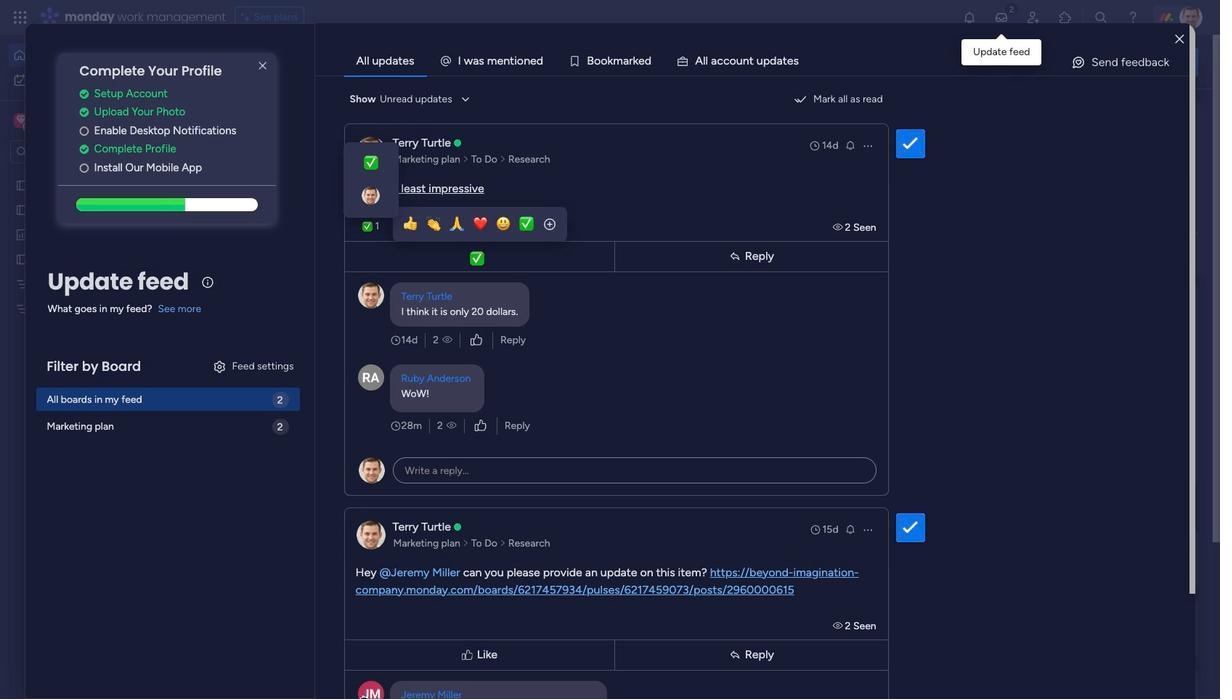 Task type: locate. For each thing, give the bounding box(es) containing it.
help center element
[[981, 599, 1199, 657]]

slider arrow image
[[463, 152, 469, 167], [500, 152, 506, 167]]

0 horizontal spatial add to favorites image
[[431, 266, 445, 280]]

options image for 1st reminder image from the top
[[862, 140, 874, 152]]

0 vertical spatial reminder image
[[845, 139, 856, 151]]

v2 like image
[[471, 332, 483, 348], [475, 418, 487, 434]]

public board image down "public dashboard" icon
[[15, 252, 29, 266]]

slider arrow image
[[463, 537, 469, 551], [500, 537, 506, 551]]

1 vertical spatial check circle image
[[80, 107, 89, 118]]

select product image
[[13, 10, 28, 25]]

check circle image
[[80, 89, 89, 99], [80, 107, 89, 118], [80, 144, 89, 155]]

terry turtle image
[[1180, 6, 1203, 29]]

2 options image from the top
[[862, 524, 874, 536]]

0 vertical spatial check circle image
[[80, 89, 89, 99]]

2 vertical spatial option
[[0, 172, 185, 175]]

0 vertical spatial dapulse x slim image
[[254, 57, 271, 75]]

1 workspace image from the left
[[14, 113, 28, 129]]

templates image image
[[994, 292, 1186, 393]]

1 slider arrow image from the left
[[463, 537, 469, 551]]

2 slider arrow image from the left
[[500, 537, 506, 551]]

tab list
[[344, 47, 1191, 76]]

public board image
[[15, 178, 29, 192], [15, 252, 29, 266]]

1 add to favorites image from the left
[[431, 266, 445, 280]]

2 horizontal spatial public board image
[[718, 265, 734, 281]]

1 vertical spatial dapulse x slim image
[[1177, 105, 1195, 123]]

2 vertical spatial check circle image
[[80, 144, 89, 155]]

quick search results list box
[[225, 136, 946, 506]]

public board image up "public dashboard" icon
[[15, 178, 29, 192]]

1 horizontal spatial slider arrow image
[[500, 152, 506, 167]]

0 vertical spatial public board image
[[15, 178, 29, 192]]

option
[[9, 44, 177, 67], [9, 68, 177, 92], [0, 172, 185, 175]]

check circle image up circle o image
[[80, 107, 89, 118]]

reminder image
[[845, 139, 856, 151], [845, 524, 856, 535]]

contact sales element
[[981, 669, 1199, 700]]

2 image
[[1006, 1, 1019, 17]]

1 options image from the top
[[862, 140, 874, 152]]

v2 bolt switch image
[[1106, 54, 1115, 70]]

1 horizontal spatial add to favorites image
[[669, 266, 683, 280]]

v2 user feedback image
[[993, 54, 1004, 70]]

1 horizontal spatial slider arrow image
[[500, 537, 506, 551]]

dapulse x slim image
[[254, 57, 271, 75], [1177, 105, 1195, 123]]

monday marketplace image
[[1059, 10, 1073, 25]]

check circle image up workspace selection element
[[80, 89, 89, 99]]

workspace image
[[14, 113, 28, 129], [16, 113, 26, 129]]

1 vertical spatial reminder image
[[845, 524, 856, 535]]

0 horizontal spatial dapulse x slim image
[[254, 57, 271, 75]]

2 element
[[371, 547, 388, 565]]

1 reminder image from the top
[[845, 139, 856, 151]]

0 horizontal spatial slider arrow image
[[463, 537, 469, 551]]

0 vertical spatial options image
[[862, 140, 874, 152]]

help image
[[1126, 10, 1141, 25]]

0 horizontal spatial slider arrow image
[[463, 152, 469, 167]]

public board image
[[15, 203, 29, 217], [480, 265, 496, 281], [718, 265, 734, 281]]

1 vertical spatial options image
[[862, 524, 874, 536]]

add to favorites image
[[431, 266, 445, 280], [669, 266, 683, 280]]

options image
[[862, 140, 874, 152], [862, 524, 874, 536]]

v2 seen image
[[833, 221, 846, 234], [443, 333, 453, 348], [447, 419, 457, 433], [833, 620, 846, 633]]

3 check circle image from the top
[[80, 144, 89, 155]]

list box
[[0, 170, 185, 517]]

close image
[[1176, 34, 1185, 45]]

check circle image down circle o image
[[80, 144, 89, 155]]

1 vertical spatial public board image
[[15, 252, 29, 266]]

1 horizontal spatial public board image
[[480, 265, 496, 281]]

tab
[[344, 47, 427, 76]]

workspace selection element
[[14, 112, 121, 131]]



Task type: describe. For each thing, give the bounding box(es) containing it.
1 vertical spatial option
[[9, 68, 177, 92]]

0 vertical spatial v2 like image
[[471, 332, 483, 348]]

2 slider arrow image from the left
[[500, 152, 506, 167]]

give feedback image
[[1072, 55, 1086, 70]]

2 add to favorites image from the left
[[669, 266, 683, 280]]

invite members image
[[1027, 10, 1041, 25]]

0 vertical spatial option
[[9, 44, 177, 67]]

1 check circle image from the top
[[80, 89, 89, 99]]

update feed image
[[995, 10, 1009, 25]]

see plans image
[[241, 9, 254, 25]]

1 public board image from the top
[[15, 178, 29, 192]]

1 slider arrow image from the left
[[463, 152, 469, 167]]

1 horizontal spatial dapulse x slim image
[[1177, 105, 1195, 123]]

2 reminder image from the top
[[845, 524, 856, 535]]

search everything image
[[1094, 10, 1109, 25]]

public dashboard image
[[15, 227, 29, 241]]

getting started element
[[981, 530, 1199, 588]]

Search in workspace field
[[31, 144, 121, 160]]

close recently visited image
[[225, 118, 242, 136]]

2 workspace image from the left
[[16, 113, 26, 129]]

remove from favorites image
[[431, 444, 445, 458]]

options image for second reminder image from the top of the page
[[862, 524, 874, 536]]

1 vertical spatial v2 like image
[[475, 418, 487, 434]]

2 check circle image from the top
[[80, 107, 89, 118]]

circle o image
[[80, 163, 89, 174]]

notifications image
[[963, 10, 977, 25]]

2 public board image from the top
[[15, 252, 29, 266]]

circle o image
[[80, 126, 89, 136]]

0 horizontal spatial public board image
[[15, 203, 29, 217]]



Task type: vqa. For each thing, say whether or not it's contained in the screenshot.
heading to the bottom
no



